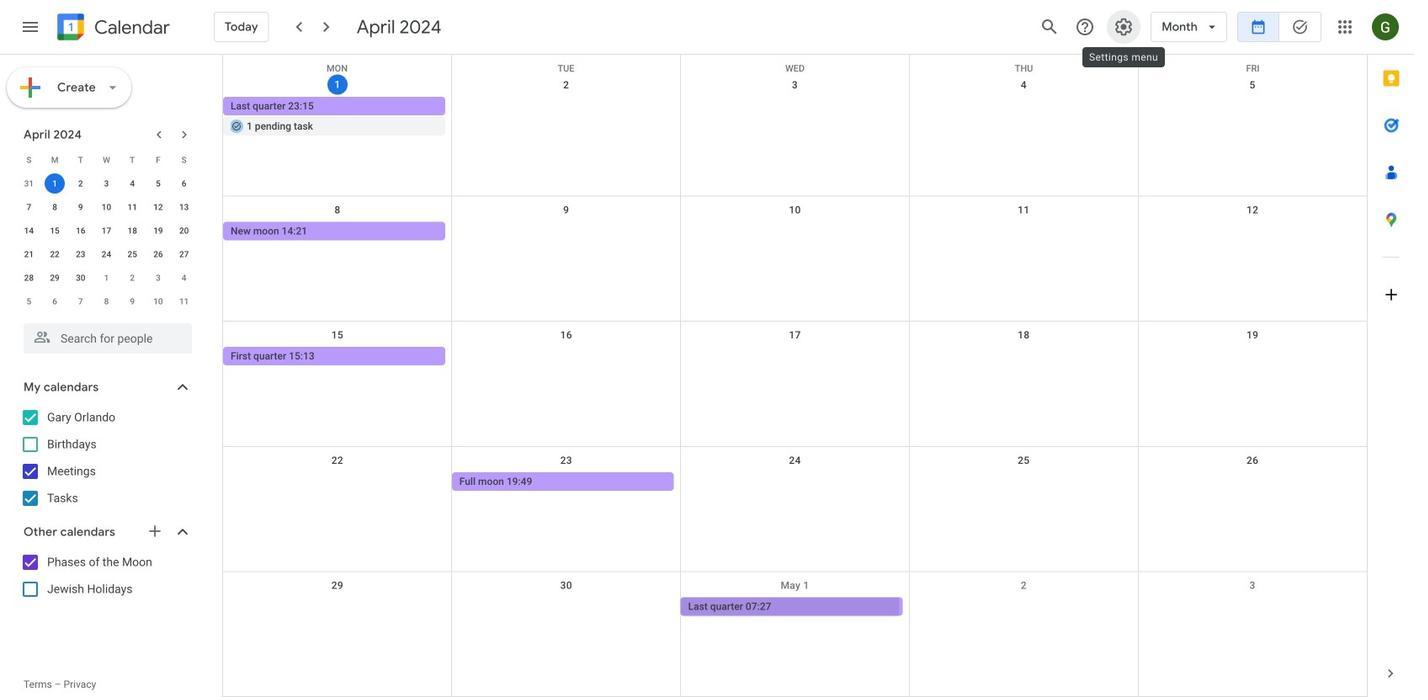 Task type: vqa. For each thing, say whether or not it's contained in the screenshot.
UNITED
no



Task type: locate. For each thing, give the bounding box(es) containing it.
april 2024 grid
[[16, 148, 197, 313]]

8 element
[[45, 197, 65, 217]]

other calendars list
[[3, 549, 209, 603]]

4 element
[[122, 173, 142, 194]]

16 element
[[71, 221, 91, 241]]

may 6 element
[[45, 291, 65, 311]]

Search for people text field
[[34, 323, 182, 354]]

may 5 element
[[19, 291, 39, 311]]

30 element
[[71, 268, 91, 288]]

may 7 element
[[71, 291, 91, 311]]

7 element
[[19, 197, 39, 217]]

17 element
[[96, 221, 117, 241]]

cell
[[223, 97, 452, 137], [452, 97, 681, 137], [681, 97, 909, 137], [909, 97, 1138, 137], [1138, 97, 1367, 137], [42, 172, 68, 195], [452, 222, 681, 242], [681, 222, 909, 242], [909, 222, 1138, 242], [1138, 222, 1367, 242], [452, 347, 681, 367], [681, 347, 909, 367], [909, 347, 1138, 367], [1138, 347, 1367, 367], [223, 472, 452, 492], [681, 472, 909, 492], [909, 472, 1138, 492], [1138, 472, 1367, 492], [223, 597, 452, 617], [452, 597, 681, 617], [909, 597, 1138, 617], [1138, 597, 1367, 617]]

heading
[[91, 17, 170, 37]]

grid
[[222, 55, 1367, 697]]

may 9 element
[[122, 291, 142, 311]]

tab list
[[1368, 55, 1414, 650]]

main drawer image
[[20, 17, 40, 37]]

24 element
[[96, 244, 117, 264]]

cell inside the april 2024 "grid"
[[42, 172, 68, 195]]

calendar element
[[54, 10, 170, 47]]

25 element
[[122, 244, 142, 264]]

row
[[223, 55, 1367, 74], [223, 72, 1367, 197], [16, 148, 197, 172], [16, 172, 197, 195], [16, 195, 197, 219], [223, 197, 1367, 322], [16, 219, 197, 242], [16, 242, 197, 266], [16, 266, 197, 290], [16, 290, 197, 313], [223, 322, 1367, 447], [223, 447, 1367, 572], [223, 572, 1367, 697]]

13 element
[[174, 197, 194, 217]]

row group
[[16, 172, 197, 313]]

2 element
[[71, 173, 91, 194]]

27 element
[[174, 244, 194, 264]]

may 8 element
[[96, 291, 117, 311]]

may 3 element
[[148, 268, 168, 288]]

12 element
[[148, 197, 168, 217]]

11 element
[[122, 197, 142, 217]]

None search field
[[0, 317, 209, 354]]



Task type: describe. For each thing, give the bounding box(es) containing it.
18 element
[[122, 221, 142, 241]]

1, today element
[[45, 173, 65, 194]]

heading inside calendar element
[[91, 17, 170, 37]]

5 element
[[148, 173, 168, 194]]

march 31 element
[[19, 173, 39, 194]]

19 element
[[148, 221, 168, 241]]

22 element
[[45, 244, 65, 264]]

21 element
[[19, 244, 39, 264]]

may 10 element
[[148, 291, 168, 311]]

26 element
[[148, 244, 168, 264]]

may 11 element
[[174, 291, 194, 311]]

15 element
[[45, 221, 65, 241]]

14 element
[[19, 221, 39, 241]]

my calendars list
[[3, 404, 209, 512]]

may 4 element
[[174, 268, 194, 288]]

9 element
[[71, 197, 91, 217]]

29 element
[[45, 268, 65, 288]]

23 element
[[71, 244, 91, 264]]

may 2 element
[[122, 268, 142, 288]]

add other calendars image
[[146, 523, 163, 540]]

settings menu image
[[1114, 17, 1134, 37]]

may 1 element
[[96, 268, 117, 288]]

6 element
[[174, 173, 194, 194]]

28 element
[[19, 268, 39, 288]]

3 element
[[96, 173, 117, 194]]

10 element
[[96, 197, 117, 217]]

20 element
[[174, 221, 194, 241]]



